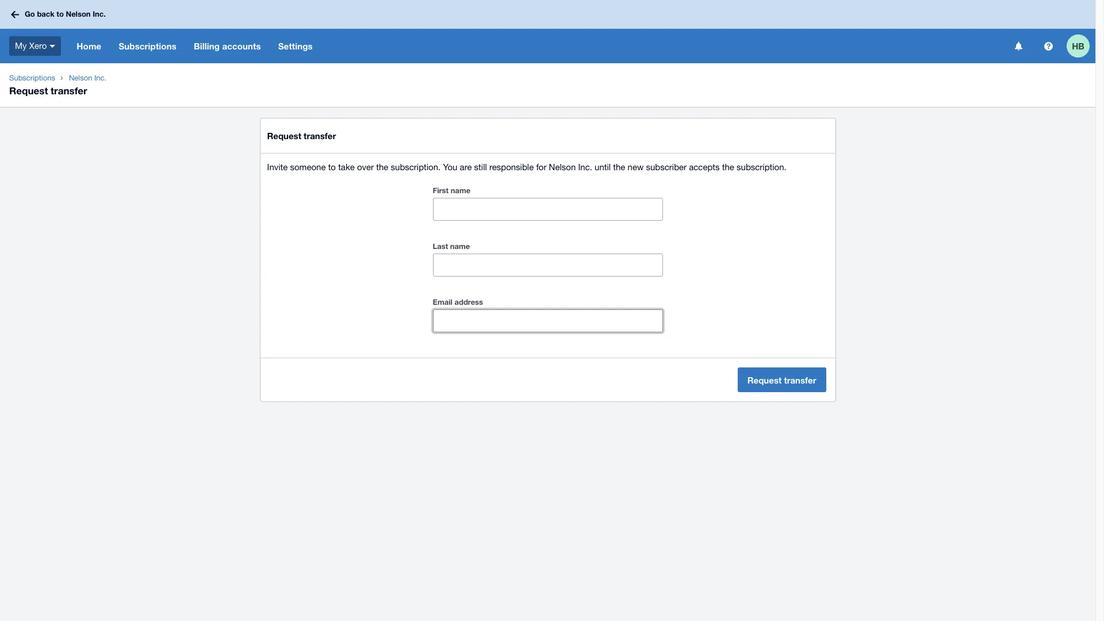 Task type: locate. For each thing, give the bounding box(es) containing it.
subscriptions inside "navigation"
[[119, 41, 177, 51]]

navigation
[[68, 29, 1007, 63]]

svg image
[[11, 11, 19, 18], [1044, 42, 1053, 50]]

0 vertical spatial svg image
[[11, 11, 19, 18]]

0 vertical spatial name
[[451, 186, 471, 195]]

nelson down home link
[[69, 74, 92, 82]]

hb button
[[1067, 29, 1096, 63]]

nelson
[[66, 9, 91, 19], [69, 74, 92, 82], [549, 162, 576, 172]]

Last name field
[[433, 254, 662, 276]]

new
[[628, 162, 644, 172]]

2 horizontal spatial transfer
[[784, 375, 816, 385]]

first name
[[433, 186, 471, 195]]

subscriptions link
[[110, 29, 185, 63], [5, 72, 60, 84]]

2 the from the left
[[613, 162, 625, 172]]

0 horizontal spatial subscriptions
[[9, 74, 55, 82]]

for
[[536, 162, 547, 172]]

last
[[433, 242, 448, 251]]

the right accepts
[[722, 162, 734, 172]]

responsible
[[489, 162, 534, 172]]

0 vertical spatial inc.
[[93, 9, 106, 19]]

2 vertical spatial inc.
[[578, 162, 592, 172]]

inc. up home
[[93, 9, 106, 19]]

2 vertical spatial request transfer
[[748, 375, 816, 385]]

to left the take
[[328, 162, 336, 172]]

subscriptions
[[119, 41, 177, 51], [9, 74, 55, 82]]

nelson right for on the left of the page
[[549, 162, 576, 172]]

1 vertical spatial name
[[450, 242, 470, 251]]

0 horizontal spatial the
[[376, 162, 388, 172]]

name for last name
[[450, 242, 470, 251]]

request inside request transfer button
[[748, 375, 782, 385]]

0 horizontal spatial to
[[57, 9, 64, 19]]

0 horizontal spatial transfer
[[51, 85, 87, 97]]

1 subscription. from the left
[[391, 162, 441, 172]]

subscriptions for the bottom subscriptions 'link'
[[9, 74, 55, 82]]

2 horizontal spatial request transfer
[[748, 375, 816, 385]]

inc. inside go back to nelson inc. link
[[93, 9, 106, 19]]

0 vertical spatial subscriptions
[[119, 41, 177, 51]]

last name
[[433, 242, 470, 251]]

go
[[25, 9, 35, 19]]

subscription. right accepts
[[737, 162, 787, 172]]

inc. left until
[[578, 162, 592, 172]]

to for back
[[57, 9, 64, 19]]

svg image
[[1015, 42, 1022, 50], [50, 45, 55, 48]]

0 horizontal spatial subscription.
[[391, 162, 441, 172]]

1 vertical spatial request transfer
[[267, 131, 336, 141]]

1 vertical spatial subscriptions link
[[5, 72, 60, 84]]

email address
[[433, 297, 483, 307]]

subscriber
[[646, 162, 687, 172]]

request
[[9, 85, 48, 97], [267, 131, 301, 141], [748, 375, 782, 385]]

inc.
[[93, 9, 106, 19], [94, 74, 107, 82], [578, 162, 592, 172]]

go back to nelson inc. link
[[7, 4, 113, 25]]

name for first name
[[451, 186, 471, 195]]

0 horizontal spatial subscriptions link
[[5, 72, 60, 84]]

1 horizontal spatial the
[[613, 162, 625, 172]]

1 vertical spatial subscriptions
[[9, 74, 55, 82]]

1 horizontal spatial subscriptions
[[119, 41, 177, 51]]

banner containing hb
[[0, 0, 1096, 63]]

request transfer inside button
[[748, 375, 816, 385]]

name right last
[[450, 242, 470, 251]]

name right first
[[451, 186, 471, 195]]

1 vertical spatial svg image
[[1044, 42, 1053, 50]]

the left new
[[613, 162, 625, 172]]

1 vertical spatial to
[[328, 162, 336, 172]]

subscriptions for subscriptions 'link' to the top
[[119, 41, 177, 51]]

1 horizontal spatial svg image
[[1044, 42, 1053, 50]]

1 horizontal spatial svg image
[[1015, 42, 1022, 50]]

2 horizontal spatial the
[[722, 162, 734, 172]]

2 vertical spatial request
[[748, 375, 782, 385]]

subscription.
[[391, 162, 441, 172], [737, 162, 787, 172]]

1 horizontal spatial subscriptions link
[[110, 29, 185, 63]]

billing accounts link
[[185, 29, 270, 63]]

take
[[338, 162, 355, 172]]

0 vertical spatial request transfer
[[9, 85, 87, 97]]

still
[[474, 162, 487, 172]]

subscription. up first
[[391, 162, 441, 172]]

email
[[433, 297, 453, 307]]

2 horizontal spatial request
[[748, 375, 782, 385]]

name
[[451, 186, 471, 195], [450, 242, 470, 251]]

the
[[376, 162, 388, 172], [613, 162, 625, 172], [722, 162, 734, 172]]

0 horizontal spatial request transfer
[[9, 85, 87, 97]]

inc. inside nelson inc. link
[[94, 74, 107, 82]]

1 vertical spatial request
[[267, 131, 301, 141]]

svg image left go
[[11, 11, 19, 18]]

First name field
[[433, 198, 662, 220]]

request transfer
[[9, 85, 87, 97], [267, 131, 336, 141], [748, 375, 816, 385]]

1 horizontal spatial to
[[328, 162, 336, 172]]

the right over
[[376, 162, 388, 172]]

inc. down home
[[94, 74, 107, 82]]

home
[[77, 41, 101, 51]]

transfer
[[51, 85, 87, 97], [304, 131, 336, 141], [784, 375, 816, 385]]

to right back
[[57, 9, 64, 19]]

2 vertical spatial transfer
[[784, 375, 816, 385]]

to
[[57, 9, 64, 19], [328, 162, 336, 172]]

nelson right back
[[66, 9, 91, 19]]

invite
[[267, 162, 288, 172]]

0 horizontal spatial request
[[9, 85, 48, 97]]

0 vertical spatial request
[[9, 85, 48, 97]]

someone
[[290, 162, 326, 172]]

0 horizontal spatial svg image
[[50, 45, 55, 48]]

0 horizontal spatial svg image
[[11, 11, 19, 18]]

1 horizontal spatial transfer
[[304, 131, 336, 141]]

accounts
[[222, 41, 261, 51]]

banner
[[0, 0, 1096, 63]]

0 vertical spatial to
[[57, 9, 64, 19]]

svg image left hb
[[1044, 42, 1053, 50]]

1 vertical spatial inc.
[[94, 74, 107, 82]]

accepts
[[689, 162, 720, 172]]

transfer inside button
[[784, 375, 816, 385]]

1 horizontal spatial subscription.
[[737, 162, 787, 172]]

go back to nelson inc.
[[25, 9, 106, 19]]

0 vertical spatial transfer
[[51, 85, 87, 97]]



Task type: vqa. For each thing, say whether or not it's contained in the screenshot.
1st SUBSCRIPTION. from right
yes



Task type: describe. For each thing, give the bounding box(es) containing it.
1 vertical spatial nelson
[[69, 74, 92, 82]]

hb
[[1072, 41, 1085, 51]]

0 vertical spatial nelson
[[66, 9, 91, 19]]

over
[[357, 162, 374, 172]]

1 vertical spatial transfer
[[304, 131, 336, 141]]

invite someone to take over the subscription. you are still responsible for nelson inc. until the new subscriber accepts the subscription.
[[267, 162, 787, 172]]

until
[[595, 162, 611, 172]]

nelson inc.
[[69, 74, 107, 82]]

1 horizontal spatial request
[[267, 131, 301, 141]]

nelson inc. link
[[64, 72, 111, 84]]

first
[[433, 186, 449, 195]]

settings button
[[270, 29, 321, 63]]

3 the from the left
[[722, 162, 734, 172]]

svg image inside my xero "popup button"
[[50, 45, 55, 48]]

home link
[[68, 29, 110, 63]]

2 vertical spatial nelson
[[549, 162, 576, 172]]

you
[[443, 162, 457, 172]]

billing
[[194, 41, 220, 51]]

are
[[460, 162, 472, 172]]

2 subscription. from the left
[[737, 162, 787, 172]]

settings
[[278, 41, 313, 51]]

request transfer button
[[738, 367, 826, 392]]

billing accounts
[[194, 41, 261, 51]]

navigation containing home
[[68, 29, 1007, 63]]

1 horizontal spatial request transfer
[[267, 131, 336, 141]]

address
[[455, 297, 483, 307]]

back
[[37, 9, 55, 19]]

svg image inside go back to nelson inc. link
[[11, 11, 19, 18]]

my xero
[[15, 41, 47, 50]]

xero
[[29, 41, 47, 50]]

my
[[15, 41, 27, 50]]

to for someone
[[328, 162, 336, 172]]

0 vertical spatial subscriptions link
[[110, 29, 185, 63]]

Email address field
[[433, 310, 662, 332]]

my xero button
[[0, 29, 68, 63]]

1 the from the left
[[376, 162, 388, 172]]



